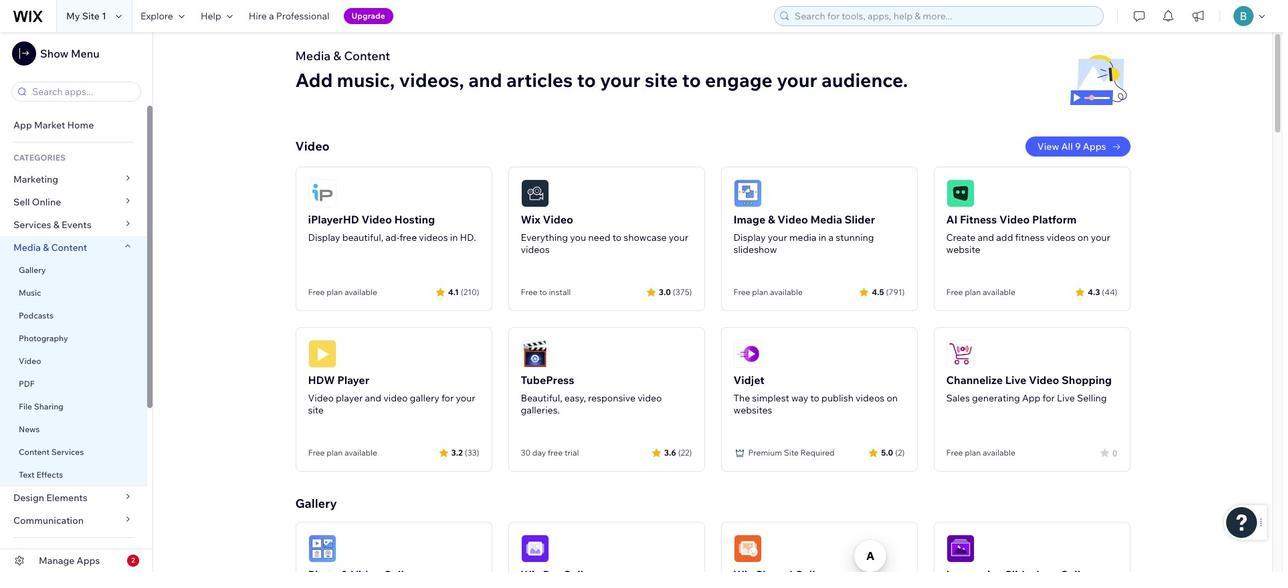 Task type: locate. For each thing, give the bounding box(es) containing it.
display down iplayerhd
[[308, 232, 340, 244]]

0 horizontal spatial free
[[400, 232, 417, 244]]

for for player
[[442, 392, 454, 404]]

video left gallery on the bottom
[[384, 392, 408, 404]]

services down sell online
[[13, 219, 51, 231]]

in inside iplayerhd video hosting display beautiful, ad-free videos in hd.
[[450, 232, 458, 244]]

image
[[734, 213, 766, 226]]

1 horizontal spatial site
[[645, 68, 678, 92]]

live left selling
[[1057, 392, 1075, 404]]

2 horizontal spatial media
[[811, 213, 843, 226]]

5.0 (2)
[[882, 447, 905, 457]]

free for iplayerhd
[[308, 287, 325, 297]]

ai fitness video platform logo image
[[947, 179, 975, 207]]

1 horizontal spatial media
[[295, 48, 331, 64]]

0 horizontal spatial apps
[[77, 555, 100, 567]]

0 horizontal spatial on
[[887, 392, 898, 404]]

free for wix
[[521, 287, 538, 297]]

1 horizontal spatial display
[[734, 232, 766, 244]]

2 vertical spatial and
[[365, 392, 382, 404]]

gallery up music
[[19, 265, 46, 275]]

0 horizontal spatial display
[[308, 232, 340, 244]]

3.0 (375)
[[659, 287, 692, 297]]

a right hire
[[269, 10, 274, 22]]

site inside media & content add music, videos, and articles to your site to engage your audience.
[[645, 68, 678, 92]]

1 in from the left
[[450, 232, 458, 244]]

0 horizontal spatial live
[[1006, 373, 1027, 387]]

available down add
[[983, 287, 1016, 297]]

the
[[734, 392, 750, 404]]

& inside media & content add music, videos, and articles to your site to engage your audience.
[[333, 48, 341, 64]]

gallery
[[410, 392, 440, 404]]

1 horizontal spatial app
[[1023, 392, 1041, 404]]

0 horizontal spatial site
[[82, 10, 100, 22]]

iplayerhd video hosting logo image
[[308, 179, 336, 207]]

video up everything
[[543, 213, 574, 226]]

1 horizontal spatial gallery
[[295, 496, 337, 511]]

1 horizontal spatial content
[[51, 242, 87, 254]]

beautiful,
[[521, 392, 563, 404]]

player
[[337, 373, 369, 387]]

for inside channelize live video shopping sales generating app for live selling
[[1043, 392, 1055, 404]]

sell online link
[[0, 191, 147, 213]]

wix shared gallery logo image
[[734, 535, 762, 563]]

1 display from the left
[[308, 232, 340, 244]]

plan down sales
[[965, 448, 981, 458]]

0 vertical spatial free
[[400, 232, 417, 244]]

media up media
[[811, 213, 843, 226]]

vidjet logo image
[[734, 340, 762, 368]]

3.6
[[664, 447, 676, 457]]

on up 5.0 (2) on the right of the page
[[887, 392, 898, 404]]

plan for sales
[[965, 448, 981, 458]]

media inside media & content add music, videos, and articles to your site to engage your audience.
[[295, 48, 331, 64]]

wix video everything you need to showcase your videos
[[521, 213, 689, 256]]

for for live
[[1043, 392, 1055, 404]]

on
[[1078, 232, 1089, 244], [887, 392, 898, 404]]

media inside image & video media slider display your media in a stunning slideshow
[[811, 213, 843, 226]]

display inside image & video media slider display your media in a stunning slideshow
[[734, 232, 766, 244]]

services & events link
[[0, 213, 147, 236]]

& up music,
[[333, 48, 341, 64]]

elements
[[46, 492, 88, 504]]

app left market
[[13, 119, 32, 131]]

free plan available down slideshow
[[734, 287, 803, 297]]

0 horizontal spatial media
[[13, 242, 41, 254]]

1 horizontal spatial video
[[638, 392, 662, 404]]

1 vertical spatial live
[[1057, 392, 1075, 404]]

hdw player logo image
[[308, 340, 336, 368]]

0 vertical spatial on
[[1078, 232, 1089, 244]]

2 display from the left
[[734, 232, 766, 244]]

1 horizontal spatial apps
[[1083, 141, 1107, 153]]

a
[[269, 10, 274, 22], [829, 232, 834, 244]]

Search for tools, apps, help & more... field
[[791, 7, 1100, 25]]

photography
[[19, 333, 68, 343]]

services
[[13, 219, 51, 231], [51, 447, 84, 457]]

3.6 (22)
[[664, 447, 692, 457]]

media down services & events
[[13, 242, 41, 254]]

plan down website
[[965, 287, 981, 297]]

to left engage
[[682, 68, 701, 92]]

content up the 'gallery' link
[[51, 242, 87, 254]]

gallery up photo & video gallery logo
[[295, 496, 337, 511]]

communication link
[[0, 509, 147, 532]]

free plan available down beautiful,
[[308, 287, 377, 297]]

0 horizontal spatial and
[[365, 392, 382, 404]]

free plan available for and
[[308, 448, 377, 458]]

apps inside the sidebar element
[[77, 555, 100, 567]]

free to install
[[521, 287, 571, 297]]

2 horizontal spatial content
[[344, 48, 390, 64]]

a inside image & video media slider display your media in a stunning slideshow
[[829, 232, 834, 244]]

app right generating
[[1023, 392, 1041, 404]]

0 horizontal spatial site
[[308, 404, 324, 416]]

responsive
[[588, 392, 636, 404]]

& for services & events
[[53, 219, 60, 231]]

video inside the wix video everything you need to showcase your videos
[[543, 213, 574, 226]]

(2)
[[896, 447, 905, 457]]

1 horizontal spatial a
[[829, 232, 834, 244]]

hire
[[249, 10, 267, 22]]

content down news
[[19, 447, 50, 457]]

2 for from the left
[[1043, 392, 1055, 404]]

sell online
[[13, 196, 61, 208]]

0 vertical spatial a
[[269, 10, 274, 22]]

1 vertical spatial free
[[548, 448, 563, 458]]

app inside channelize live video shopping sales generating app for live selling
[[1023, 392, 1041, 404]]

0 vertical spatial and
[[469, 68, 502, 92]]

2 vertical spatial content
[[19, 447, 50, 457]]

pdf
[[19, 379, 35, 389]]

available down player
[[345, 448, 377, 458]]

image & video media slider display your media in a stunning slideshow
[[734, 213, 875, 256]]

0 vertical spatial content
[[344, 48, 390, 64]]

professional
[[276, 10, 330, 22]]

0 vertical spatial site
[[645, 68, 678, 92]]

create
[[947, 232, 976, 244]]

free plan available down generating
[[947, 448, 1016, 458]]

5.0
[[882, 447, 894, 457]]

content services
[[19, 447, 84, 457]]

available down beautiful,
[[345, 287, 377, 297]]

selling
[[1077, 392, 1107, 404]]

for left selling
[[1043, 392, 1055, 404]]

hdw
[[308, 373, 335, 387]]

0 vertical spatial app
[[13, 119, 32, 131]]

0 vertical spatial site
[[82, 10, 100, 22]]

available for beautiful,
[[345, 287, 377, 297]]

live up generating
[[1006, 373, 1027, 387]]

available down slideshow
[[770, 287, 803, 297]]

apps right 9
[[1083, 141, 1107, 153]]

platform
[[1033, 213, 1077, 226]]

gallery
[[19, 265, 46, 275], [295, 496, 337, 511]]

2 vertical spatial media
[[13, 242, 41, 254]]

video down the hdw
[[308, 392, 334, 404]]

2 in from the left
[[819, 232, 827, 244]]

1 horizontal spatial site
[[784, 448, 799, 458]]

video up add
[[1000, 213, 1030, 226]]

premium
[[749, 448, 782, 458]]

to right way
[[811, 392, 820, 404]]

day
[[533, 448, 546, 458]]

app market home
[[13, 119, 94, 131]]

news
[[19, 424, 40, 434]]

photo & video gallery logo image
[[308, 535, 336, 563]]

file sharing
[[19, 402, 64, 412]]

1 vertical spatial services
[[51, 447, 84, 457]]

& inside image & video media slider display your media in a stunning slideshow
[[768, 213, 775, 226]]

simplest
[[752, 392, 790, 404]]

1 video from the left
[[384, 392, 408, 404]]

hosting
[[395, 213, 435, 226]]

site for my
[[82, 10, 100, 22]]

tubepress logo image
[[521, 340, 549, 368]]

0 horizontal spatial gallery
[[19, 265, 46, 275]]

on inside vidjet the simplest way to publish videos on websites
[[887, 392, 898, 404]]

audience.
[[822, 68, 908, 92]]

services down news link
[[51, 447, 84, 457]]

your inside the hdw player video player and video gallery for your site
[[456, 392, 476, 404]]

content inside media & content add music, videos, and articles to your site to engage your audience.
[[344, 48, 390, 64]]

plan down slideshow
[[752, 287, 768, 297]]

video up pdf
[[19, 356, 41, 366]]

free plan available for create
[[947, 287, 1016, 297]]

videos down wix
[[521, 244, 550, 256]]

to
[[577, 68, 596, 92], [682, 68, 701, 92], [613, 232, 622, 244], [540, 287, 547, 297], [811, 392, 820, 404]]

on inside ai fitness video platform create and add fitness videos on your website
[[1078, 232, 1089, 244]]

in for video
[[819, 232, 827, 244]]

tubepress beautiful, easy, responsive video galleries.
[[521, 373, 662, 416]]

podcasts link
[[0, 305, 147, 327]]

videos down platform
[[1047, 232, 1076, 244]]

player
[[336, 392, 363, 404]]

1 for from the left
[[442, 392, 454, 404]]

content
[[344, 48, 390, 64], [51, 242, 87, 254], [19, 447, 50, 457]]

gallery link
[[0, 259, 147, 282]]

1 horizontal spatial live
[[1057, 392, 1075, 404]]

plan
[[327, 287, 343, 297], [752, 287, 768, 297], [965, 287, 981, 297], [327, 448, 343, 458], [965, 448, 981, 458]]

Search apps... field
[[28, 82, 137, 101]]

2 horizontal spatial and
[[978, 232, 995, 244]]

videos inside iplayerhd video hosting display beautiful, ad-free videos in hd.
[[419, 232, 448, 244]]

sales
[[947, 392, 970, 404]]

hire a professional
[[249, 10, 330, 22]]

generating
[[972, 392, 1020, 404]]

plan down player
[[327, 448, 343, 458]]

video right the responsive
[[638, 392, 662, 404]]

required
[[801, 448, 835, 458]]

video inside channelize live video shopping sales generating app for live selling
[[1029, 373, 1060, 387]]

videos down hosting
[[419, 232, 448, 244]]

4.3
[[1088, 287, 1101, 297]]

0 vertical spatial media
[[295, 48, 331, 64]]

wix pro gallery logo image
[[521, 535, 549, 563]]

in for hosting
[[450, 232, 458, 244]]

1 vertical spatial site
[[308, 404, 324, 416]]

site left 1
[[82, 10, 100, 22]]

wix
[[521, 213, 541, 226]]

display down image
[[734, 232, 766, 244]]

free for hdw
[[308, 448, 325, 458]]

media inside the sidebar element
[[13, 242, 41, 254]]

0 horizontal spatial app
[[13, 119, 32, 131]]

& right image
[[768, 213, 775, 226]]

1 vertical spatial apps
[[77, 555, 100, 567]]

on right the fitness
[[1078, 232, 1089, 244]]

0 horizontal spatial video
[[384, 392, 408, 404]]

1 vertical spatial and
[[978, 232, 995, 244]]

available down generating
[[983, 448, 1016, 458]]

0 horizontal spatial in
[[450, 232, 458, 244]]

impressive slideshow gallery logo image
[[947, 535, 975, 563]]

videos right publish
[[856, 392, 885, 404]]

show
[[40, 47, 68, 60]]

in inside image & video media slider display your media in a stunning slideshow
[[819, 232, 827, 244]]

for
[[442, 392, 454, 404], [1043, 392, 1055, 404]]

install
[[549, 287, 571, 297]]

in left hd.
[[450, 232, 458, 244]]

for right gallery on the bottom
[[442, 392, 454, 404]]

1 horizontal spatial for
[[1043, 392, 1055, 404]]

video left shopping
[[1029, 373, 1060, 387]]

text
[[19, 470, 35, 480]]

upgrade
[[352, 11, 385, 21]]

0 horizontal spatial for
[[442, 392, 454, 404]]

free plan available down website
[[947, 287, 1016, 297]]

news link
[[0, 418, 147, 441]]

video inside iplayerhd video hosting display beautiful, ad-free videos in hd.
[[362, 213, 392, 226]]

file
[[19, 402, 32, 412]]

video up media
[[778, 213, 808, 226]]

in right media
[[819, 232, 827, 244]]

video inside the hdw player video player and video gallery for your site
[[384, 392, 408, 404]]

1 vertical spatial site
[[784, 448, 799, 458]]

plan down beautiful,
[[327, 287, 343, 297]]

image & video media slider logo image
[[734, 179, 762, 207]]

and right player
[[365, 392, 382, 404]]

and left add
[[978, 232, 995, 244]]

4.5 (791)
[[872, 287, 905, 297]]

1 vertical spatial media
[[811, 213, 843, 226]]

for inside the hdw player video player and video gallery for your site
[[442, 392, 454, 404]]

media
[[790, 232, 817, 244]]

video up beautiful,
[[362, 213, 392, 226]]

websites
[[734, 404, 773, 416]]

free down hosting
[[400, 232, 417, 244]]

and right videos,
[[469, 68, 502, 92]]

1 vertical spatial app
[[1023, 392, 1041, 404]]

videos,
[[399, 68, 464, 92]]

&
[[333, 48, 341, 64], [768, 213, 775, 226], [53, 219, 60, 231], [43, 242, 49, 254]]

1 vertical spatial a
[[829, 232, 834, 244]]

media up add
[[295, 48, 331, 64]]

2 video from the left
[[638, 392, 662, 404]]

1 vertical spatial content
[[51, 242, 87, 254]]

30 day free trial
[[521, 448, 579, 458]]

media & content
[[13, 242, 87, 254]]

3.2 (33)
[[451, 447, 480, 457]]

0 vertical spatial gallery
[[19, 265, 46, 275]]

content services link
[[0, 441, 147, 464]]

and inside ai fitness video platform create and add fitness videos on your website
[[978, 232, 995, 244]]

to inside vidjet the simplest way to publish videos on websites
[[811, 392, 820, 404]]

free plan available for sales
[[947, 448, 1016, 458]]

1 horizontal spatial on
[[1078, 232, 1089, 244]]

1 horizontal spatial in
[[819, 232, 827, 244]]

1 horizontal spatial and
[[469, 68, 502, 92]]

vidjet
[[734, 373, 765, 387]]

apps right 'manage' on the left bottom
[[77, 555, 100, 567]]

to right need
[[613, 232, 622, 244]]

1 vertical spatial on
[[887, 392, 898, 404]]

way
[[792, 392, 809, 404]]

text effects link
[[0, 464, 147, 487]]

video link
[[0, 350, 147, 373]]

iplayerhd
[[308, 213, 359, 226]]

free plan available down player
[[308, 448, 377, 458]]

plan for create
[[965, 287, 981, 297]]

& left 'events'
[[53, 219, 60, 231]]

& down services & events
[[43, 242, 49, 254]]

and
[[469, 68, 502, 92], [978, 232, 995, 244], [365, 392, 382, 404]]

free right day
[[548, 448, 563, 458]]

a left the stunning
[[829, 232, 834, 244]]

add
[[295, 68, 333, 92]]

0 vertical spatial services
[[13, 219, 51, 231]]

content up music,
[[344, 48, 390, 64]]

available for create
[[983, 287, 1016, 297]]

site right the premium
[[784, 448, 799, 458]]

you
[[570, 232, 586, 244]]

hdw player video player and video gallery for your site
[[308, 373, 476, 416]]



Task type: describe. For each thing, give the bounding box(es) containing it.
your inside ai fitness video platform create and add fitness videos on your website
[[1091, 232, 1111, 244]]

slider
[[845, 213, 875, 226]]

communication
[[13, 515, 86, 527]]

explore
[[13, 548, 51, 558]]

iplayerhd video hosting display beautiful, ad-free videos in hd.
[[308, 213, 476, 244]]

my
[[66, 10, 80, 22]]

plan for slider
[[752, 287, 768, 297]]

free for image
[[734, 287, 751, 297]]

content for media & content add music, videos, and articles to your site to engage your audience.
[[344, 48, 390, 64]]

manage
[[39, 555, 75, 567]]

video inside "link"
[[19, 356, 41, 366]]

explore
[[140, 10, 173, 22]]

ai
[[947, 213, 958, 226]]

& for media & content
[[43, 242, 49, 254]]

video up "iplayerhd video hosting logo"
[[295, 139, 330, 154]]

view
[[1038, 141, 1060, 153]]

home
[[67, 119, 94, 131]]

(210)
[[461, 287, 480, 297]]

premium site required
[[749, 448, 835, 458]]

content for media & content
[[51, 242, 87, 254]]

(33)
[[465, 447, 480, 457]]

media for media & content
[[13, 242, 41, 254]]

30
[[521, 448, 531, 458]]

sidebar element
[[0, 32, 153, 572]]

(22)
[[678, 447, 692, 457]]

available for and
[[345, 448, 377, 458]]

plan for and
[[327, 448, 343, 458]]

design elements link
[[0, 487, 147, 509]]

0 horizontal spatial content
[[19, 447, 50, 457]]

videos inside ai fitness video platform create and add fitness videos on your website
[[1047, 232, 1076, 244]]

video inside image & video media slider display your media in a stunning slideshow
[[778, 213, 808, 226]]

channelize live video shopping logo image
[[947, 340, 975, 368]]

photography link
[[0, 327, 147, 350]]

display inside iplayerhd video hosting display beautiful, ad-free videos in hd.
[[308, 232, 340, 244]]

menu
[[71, 47, 100, 60]]

9
[[1075, 141, 1081, 153]]

video inside the hdw player video player and video gallery for your site
[[308, 392, 334, 404]]

1 vertical spatial gallery
[[295, 496, 337, 511]]

stunning
[[836, 232, 874, 244]]

4.3 (44)
[[1088, 287, 1118, 297]]

to inside the wix video everything you need to showcase your videos
[[613, 232, 622, 244]]

1 horizontal spatial free
[[548, 448, 563, 458]]

shopping
[[1062, 373, 1112, 387]]

(791)
[[887, 287, 905, 297]]

tubepress
[[521, 373, 575, 387]]

video inside ai fitness video platform create and add fitness videos on your website
[[1000, 213, 1030, 226]]

hd.
[[460, 232, 476, 244]]

& for image & video media slider display your media in a stunning slideshow
[[768, 213, 775, 226]]

3.2
[[451, 447, 463, 457]]

slideshow
[[734, 244, 777, 256]]

4.1 (210)
[[448, 287, 480, 297]]

galleries.
[[521, 404, 560, 416]]

vidjet the simplest way to publish videos on websites
[[734, 373, 898, 416]]

4.5
[[872, 287, 884, 297]]

site for premium
[[784, 448, 799, 458]]

categories
[[13, 153, 66, 163]]

upgrade button
[[344, 8, 393, 24]]

engage
[[705, 68, 773, 92]]

publish
[[822, 392, 854, 404]]

beautiful,
[[342, 232, 384, 244]]

add
[[997, 232, 1014, 244]]

view all 9 apps
[[1038, 141, 1107, 153]]

sharing
[[34, 402, 64, 412]]

wix video logo image
[[521, 179, 549, 207]]

available for slider
[[770, 287, 803, 297]]

text effects
[[19, 470, 63, 480]]

file sharing link
[[0, 396, 147, 418]]

free for channelize
[[947, 448, 963, 458]]

0 vertical spatial live
[[1006, 373, 1027, 387]]

sell
[[13, 196, 30, 208]]

media for media & content add music, videos, and articles to your site to engage your audience.
[[295, 48, 331, 64]]

easy,
[[565, 392, 586, 404]]

help
[[201, 10, 221, 22]]

marketing link
[[0, 168, 147, 191]]

site inside the hdw player video player and video gallery for your site
[[308, 404, 324, 416]]

to left install at the left bottom of page
[[540, 287, 547, 297]]

0 vertical spatial apps
[[1083, 141, 1107, 153]]

app inside "link"
[[13, 119, 32, 131]]

need
[[589, 232, 611, 244]]

services & events
[[13, 219, 92, 231]]

videos inside the wix video everything you need to showcase your videos
[[521, 244, 550, 256]]

online
[[32, 196, 61, 208]]

& for media & content add music, videos, and articles to your site to engage your audience.
[[333, 48, 341, 64]]

ad-
[[386, 232, 400, 244]]

media & content link
[[0, 236, 147, 259]]

your inside the wix video everything you need to showcase your videos
[[669, 232, 689, 244]]

effects
[[36, 470, 63, 480]]

everything
[[521, 232, 568, 244]]

ai fitness video platform create and add fitness videos on your website
[[947, 213, 1111, 256]]

1
[[102, 10, 106, 22]]

available for sales
[[983, 448, 1016, 458]]

(375)
[[673, 287, 692, 297]]

design elements
[[13, 492, 88, 504]]

market
[[34, 119, 65, 131]]

and inside the hdw player video player and video gallery for your site
[[365, 392, 382, 404]]

videos inside vidjet the simplest way to publish videos on websites
[[856, 392, 885, 404]]

design
[[13, 492, 44, 504]]

and inside media & content add music, videos, and articles to your site to engage your audience.
[[469, 68, 502, 92]]

manage apps
[[39, 555, 100, 567]]

your inside image & video media slider display your media in a stunning slideshow
[[768, 232, 788, 244]]

website
[[947, 244, 981, 256]]

pdf link
[[0, 373, 147, 396]]

0 horizontal spatial a
[[269, 10, 274, 22]]

gallery inside the sidebar element
[[19, 265, 46, 275]]

free inside iplayerhd video hosting display beautiful, ad-free videos in hd.
[[400, 232, 417, 244]]

3.0
[[659, 287, 671, 297]]

4.1
[[448, 287, 459, 297]]

help button
[[193, 0, 241, 32]]

free plan available for beautiful,
[[308, 287, 377, 297]]

video inside tubepress beautiful, easy, responsive video galleries.
[[638, 392, 662, 404]]

articles
[[507, 68, 573, 92]]

channelize
[[947, 373, 1003, 387]]

plan for beautiful,
[[327, 287, 343, 297]]

to right articles
[[577, 68, 596, 92]]

music
[[19, 288, 41, 298]]

media & content add music, videos, and articles to your site to engage your audience.
[[295, 48, 908, 92]]

free plan available for slider
[[734, 287, 803, 297]]

marketing
[[13, 173, 58, 185]]

free for ai
[[947, 287, 963, 297]]



Task type: vqa. For each thing, say whether or not it's contained in the screenshot.
top a
yes



